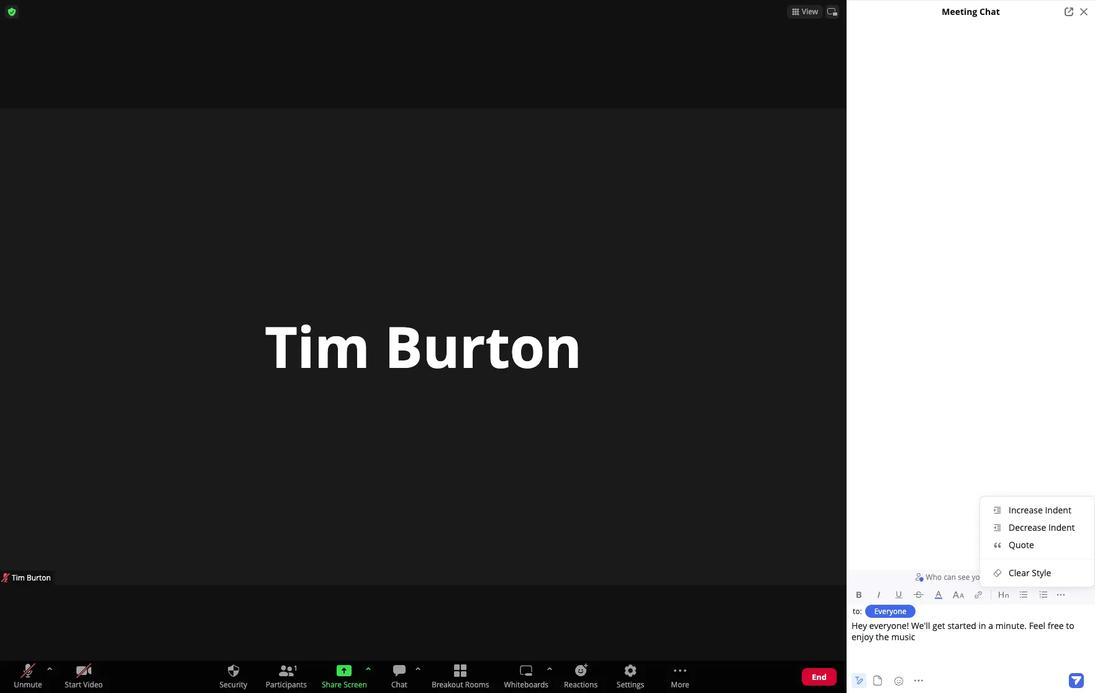 Task type: locate. For each thing, give the bounding box(es) containing it.
in meeting image
[[1086, 4, 1092, 10]]



Task type: vqa. For each thing, say whether or not it's contained in the screenshot.
TB
yes



Task type: describe. For each thing, give the bounding box(es) containing it.
tb
[[1074, 10, 1087, 22]]

in meeting image
[[1086, 4, 1092, 10]]



